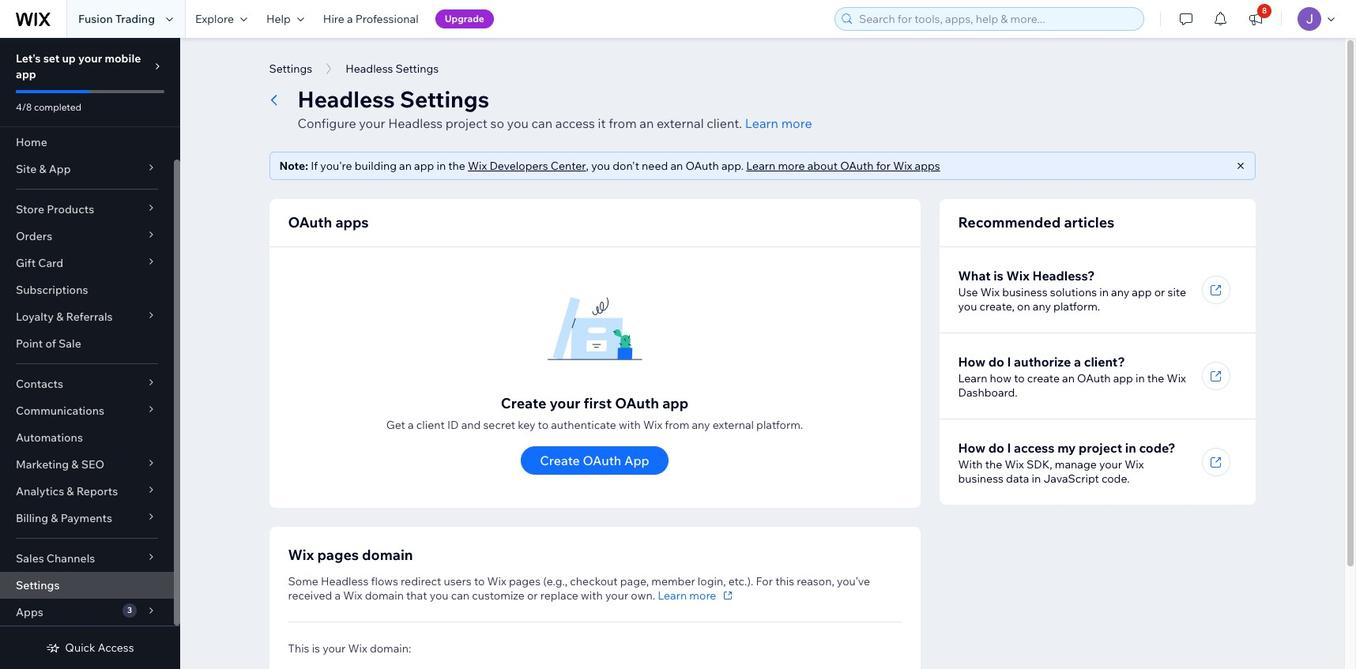 Task type: locate. For each thing, give the bounding box(es) containing it.
building
[[355, 159, 397, 173]]

or inside what is wix headless? use wix business solutions in any app or site you create, on any platform.
[[1155, 285, 1166, 300]]

how do i authorize a client? learn how to create an oauth app in the wix dashboard.
[[959, 354, 1187, 400]]

0 vertical spatial business
[[1003, 285, 1048, 300]]

& for marketing
[[71, 458, 79, 472]]

0 vertical spatial external
[[657, 115, 704, 131]]

app inside create your first oauth app get a client id and secret key to authenticate with wix from any external platform.
[[663, 395, 689, 413]]

settings down sales on the bottom
[[16, 579, 60, 593]]

upgrade
[[445, 13, 485, 25]]

1 vertical spatial to
[[538, 418, 549, 432]]

apps right for
[[915, 159, 941, 173]]

mobile
[[105, 51, 141, 66]]

pages
[[317, 546, 359, 565], [509, 575, 541, 589]]

more up about
[[782, 115, 813, 131]]

0 vertical spatial or
[[1155, 285, 1166, 300]]

how up dashboard.
[[959, 354, 986, 370]]

i inside how do i authorize a client? learn how to create an oauth app in the wix dashboard.
[[1008, 354, 1012, 370]]

0 horizontal spatial any
[[692, 418, 711, 432]]

help button
[[257, 0, 314, 38]]

domain left that
[[365, 589, 404, 603]]

you left create,
[[959, 300, 978, 314]]

oauth inside how do i authorize a client? learn how to create an oauth app in the wix dashboard.
[[1078, 372, 1111, 386]]

app right first at the bottom
[[663, 395, 689, 413]]

2 how from the top
[[959, 440, 986, 456]]

a right hire
[[347, 12, 353, 26]]

domain inside some headless flows redirect users to wix pages (e.g., checkout page, member login, etc.). for this reason, you've received a wix domain that you can customize or replace with your own.
[[365, 589, 404, 603]]

business inside what is wix headless? use wix business solutions in any app or site you create, on any platform.
[[1003, 285, 1048, 300]]

settings inside 'headless settings configure your headless project so you can access it from an external client. learn more'
[[400, 85, 490, 113]]

1 vertical spatial create
[[540, 453, 580, 469]]

you
[[507, 115, 529, 131], [592, 159, 610, 173], [959, 300, 978, 314], [430, 589, 449, 603]]

note: if you're building an app in the wix developers center , you don't need an oauth app. learn more about oauth for wix apps
[[280, 159, 941, 173]]

1 vertical spatial access
[[1014, 440, 1055, 456]]

0 horizontal spatial access
[[556, 115, 595, 131]]

store
[[16, 202, 44, 217]]

your left own.
[[606, 589, 629, 603]]

headless down hire a professional
[[346, 62, 393, 76]]

contacts
[[16, 377, 63, 391]]

0 vertical spatial create
[[501, 395, 547, 413]]

access
[[556, 115, 595, 131], [1014, 440, 1055, 456]]

headless
[[346, 62, 393, 76], [298, 85, 395, 113], [388, 115, 443, 131], [321, 575, 369, 589]]

i inside how do i access my project in code? with the wix sdk, manage your wix business data in javascript code.
[[1008, 440, 1012, 456]]

with right replace
[[581, 589, 603, 603]]

1 vertical spatial is
[[312, 642, 320, 656]]

1 vertical spatial domain
[[365, 589, 404, 603]]

0 vertical spatial learn more link
[[743, 115, 813, 131]]

project inside 'headless settings configure your headless project so you can access it from an external client. learn more'
[[446, 115, 488, 131]]

0 horizontal spatial or
[[527, 589, 538, 603]]

upgrade button
[[435, 9, 494, 28]]

customize
[[472, 589, 525, 603]]

1 horizontal spatial app
[[625, 453, 650, 469]]

is right what on the top right of the page
[[994, 268, 1004, 284]]

headless inside headless settings button
[[346, 62, 393, 76]]

project for how do i access my project in code?
[[1079, 440, 1123, 456]]

0 horizontal spatial can
[[451, 589, 470, 603]]

create for your
[[501, 395, 547, 413]]

do for authorize
[[989, 354, 1005, 370]]

1 vertical spatial app
[[625, 453, 650, 469]]

& right billing
[[51, 512, 58, 526]]

settings link
[[0, 572, 174, 599]]

0 horizontal spatial to
[[474, 575, 485, 589]]

learn more link
[[743, 115, 813, 131], [658, 589, 736, 603]]

the up code?
[[1148, 372, 1165, 386]]

you right that
[[430, 589, 449, 603]]

app down create your first oauth app get a client id and secret key to authenticate with wix from any external platform.
[[625, 453, 650, 469]]

1 horizontal spatial is
[[994, 268, 1004, 284]]

sdk,
[[1027, 458, 1053, 472]]

in right building
[[437, 159, 446, 173]]

client
[[416, 418, 445, 432]]

to right 'users'
[[474, 575, 485, 589]]

client.
[[707, 115, 743, 131]]

let's set up your mobile app
[[16, 51, 141, 81]]

your up authenticate
[[550, 395, 581, 413]]

app right site
[[49, 162, 71, 176]]

business left data
[[959, 472, 1004, 486]]

learn left how
[[959, 372, 988, 386]]

1 vertical spatial learn more link
[[658, 589, 736, 603]]

0 vertical spatial can
[[532, 115, 553, 131]]

app down the client?
[[1114, 372, 1134, 386]]

i for authorize
[[1008, 354, 1012, 370]]

access left it
[[556, 115, 595, 131]]

0 horizontal spatial is
[[312, 642, 320, 656]]

0 vertical spatial app
[[49, 162, 71, 176]]

center
[[551, 159, 586, 173]]

a inside create your first oauth app get a client id and secret key to authenticate with wix from any external platform.
[[408, 418, 414, 432]]

manage
[[1055, 458, 1097, 472]]

a left the client?
[[1075, 354, 1082, 370]]

0 vertical spatial access
[[556, 115, 595, 131]]

is
[[994, 268, 1004, 284], [312, 642, 320, 656]]

0 vertical spatial is
[[994, 268, 1004, 284]]

2 horizontal spatial the
[[1148, 372, 1165, 386]]

0 horizontal spatial with
[[581, 589, 603, 603]]

app inside how do i authorize a client? learn how to create an oauth app in the wix dashboard.
[[1114, 372, 1134, 386]]

0 horizontal spatial the
[[449, 159, 466, 173]]

in up code?
[[1136, 372, 1145, 386]]

create up key
[[501, 395, 547, 413]]

& right loyalty
[[56, 310, 64, 324]]

business down "headless?"
[[1003, 285, 1048, 300]]

& for analytics
[[67, 485, 74, 499]]

subscriptions link
[[0, 277, 174, 304]]

your right "this"
[[323, 642, 346, 656]]

1 horizontal spatial pages
[[509, 575, 541, 589]]

contacts button
[[0, 371, 174, 398]]

a right the "get"
[[408, 418, 414, 432]]

i up data
[[1008, 440, 1012, 456]]

app inside "button"
[[625, 453, 650, 469]]

billing & payments button
[[0, 505, 174, 532]]

more left etc.).
[[690, 589, 717, 603]]

card
[[38, 256, 63, 270]]

learn more link right own.
[[658, 589, 736, 603]]

member
[[652, 575, 696, 589]]

let's
[[16, 51, 41, 66]]

loyalty
[[16, 310, 54, 324]]

0 vertical spatial to
[[1015, 372, 1025, 386]]

do inside how do i authorize a client? learn how to create an oauth app in the wix dashboard.
[[989, 354, 1005, 370]]

1 horizontal spatial access
[[1014, 440, 1055, 456]]

wix up create oauth app
[[644, 418, 663, 432]]

you've
[[837, 575, 871, 589]]

1 horizontal spatial project
[[1079, 440, 1123, 456]]

1 do from the top
[[989, 354, 1005, 370]]

do for access
[[989, 440, 1005, 456]]

0 vertical spatial with
[[619, 418, 641, 432]]

oauth down the client?
[[1078, 372, 1111, 386]]

domain
[[362, 546, 413, 565], [365, 589, 404, 603]]

in right the solutions
[[1100, 285, 1109, 300]]

how up with
[[959, 440, 986, 456]]

0 horizontal spatial pages
[[317, 546, 359, 565]]

more left about
[[778, 159, 805, 173]]

i up how
[[1008, 354, 1012, 370]]

& left reports
[[67, 485, 74, 499]]

get
[[386, 418, 406, 432]]

0 horizontal spatial app
[[49, 162, 71, 176]]

& right site
[[39, 162, 46, 176]]

pages inside some headless flows redirect users to wix pages (e.g., checkout page, member login, etc.). for this reason, you've received a wix domain that you can customize or replace with your own.
[[509, 575, 541, 589]]

developers
[[490, 159, 548, 173]]

an inside how do i authorize a client? learn how to create an oauth app in the wix dashboard.
[[1063, 372, 1075, 386]]

domain up flows
[[362, 546, 413, 565]]

the right with
[[986, 458, 1003, 472]]

1 horizontal spatial external
[[713, 418, 754, 432]]

0 vertical spatial platform.
[[1054, 300, 1101, 314]]

1 vertical spatial platform.
[[757, 418, 804, 432]]

project inside how do i access my project in code? with the wix sdk, manage your wix business data in javascript code.
[[1079, 440, 1123, 456]]

i for access
[[1008, 440, 1012, 456]]

pages up some
[[317, 546, 359, 565]]

1 vertical spatial do
[[989, 440, 1005, 456]]

an
[[640, 115, 654, 131], [399, 159, 412, 173], [671, 159, 683, 173], [1063, 372, 1075, 386]]

app
[[16, 67, 36, 81], [414, 159, 434, 173], [1133, 285, 1152, 300], [1114, 372, 1134, 386], [663, 395, 689, 413]]

1 horizontal spatial or
[[1155, 285, 1166, 300]]

0 vertical spatial project
[[446, 115, 488, 131]]

a
[[347, 12, 353, 26], [1075, 354, 1082, 370], [408, 418, 414, 432], [335, 589, 341, 603]]

apps
[[16, 606, 43, 620]]

an up need
[[640, 115, 654, 131]]

1 vertical spatial or
[[527, 589, 538, 603]]

how inside how do i authorize a client? learn how to create an oauth app in the wix dashboard.
[[959, 354, 986, 370]]

automations
[[16, 431, 83, 445]]

it
[[598, 115, 606, 131]]

is inside what is wix headless? use wix business solutions in any app or site you create, on any platform.
[[994, 268, 1004, 284]]

more inside 'headless settings configure your headless project so you can access it from an external client. learn more'
[[782, 115, 813, 131]]

to inside how do i authorize a client? learn how to create an oauth app in the wix dashboard.
[[1015, 372, 1025, 386]]

app left site
[[1133, 285, 1152, 300]]

do down dashboard.
[[989, 440, 1005, 456]]

some headless flows redirect users to wix pages (e.g., checkout page, member login, etc.). for this reason, you've received a wix domain that you can customize or replace with your own.
[[288, 575, 871, 603]]

access inside how do i access my project in code? with the wix sdk, manage your wix business data in javascript code.
[[1014, 440, 1055, 456]]

headless down the wix pages domain
[[321, 575, 369, 589]]

from inside 'headless settings configure your headless project so you can access it from an external client. learn more'
[[609, 115, 637, 131]]

settings inside the settings link
[[16, 579, 60, 593]]

1 vertical spatial with
[[581, 589, 603, 603]]

key
[[518, 418, 536, 432]]

learn inside how do i authorize a client? learn how to create an oauth app in the wix dashboard.
[[959, 372, 988, 386]]

wix up code?
[[1167, 372, 1187, 386]]

your right 'up'
[[78, 51, 102, 66]]

site
[[1168, 285, 1187, 300]]

2 do from the top
[[989, 440, 1005, 456]]

you inside some headless flows redirect users to wix pages (e.g., checkout page, member login, etc.). for this reason, you've received a wix domain that you can customize or replace with your own.
[[430, 589, 449, 603]]

settings down help button
[[269, 62, 312, 76]]

create inside create your first oauth app get a client id and secret key to authenticate with wix from any external platform.
[[501, 395, 547, 413]]

point of sale link
[[0, 331, 174, 357]]

of
[[45, 337, 56, 351]]

so
[[491, 115, 504, 131]]

1 vertical spatial i
[[1008, 440, 1012, 456]]

0 horizontal spatial platform.
[[757, 418, 804, 432]]

1 vertical spatial business
[[959, 472, 1004, 486]]

settings down headless settings
[[400, 85, 490, 113]]

site & app
[[16, 162, 71, 176]]

if
[[311, 159, 318, 173]]

solutions
[[1051, 285, 1098, 300]]

to inside create your first oauth app get a client id and secret key to authenticate with wix from any external platform.
[[538, 418, 549, 432]]

store products button
[[0, 196, 174, 223]]

0 horizontal spatial project
[[446, 115, 488, 131]]

project
[[446, 115, 488, 131], [1079, 440, 1123, 456]]

1 horizontal spatial apps
[[915, 159, 941, 173]]

2 vertical spatial to
[[474, 575, 485, 589]]

1 horizontal spatial platform.
[[1054, 300, 1101, 314]]

oauth right first at the bottom
[[615, 395, 659, 413]]

oauth down authenticate
[[583, 453, 622, 469]]

analytics
[[16, 485, 64, 499]]

professional
[[356, 12, 419, 26]]

oauth
[[686, 159, 719, 173], [841, 159, 874, 173], [288, 213, 332, 232], [1078, 372, 1111, 386], [615, 395, 659, 413], [583, 453, 622, 469]]

1 horizontal spatial the
[[986, 458, 1003, 472]]

create
[[501, 395, 547, 413], [540, 453, 580, 469]]

project left so
[[446, 115, 488, 131]]

do up how
[[989, 354, 1005, 370]]

note:
[[280, 159, 308, 173]]

to right how
[[1015, 372, 1025, 386]]

authorize
[[1014, 354, 1072, 370]]

1 vertical spatial apps
[[336, 213, 369, 232]]

0 vertical spatial pages
[[317, 546, 359, 565]]

0 horizontal spatial from
[[609, 115, 637, 131]]

pages left (e.g.,
[[509, 575, 541, 589]]

what
[[959, 268, 991, 284]]

your up building
[[359, 115, 386, 131]]

marketing
[[16, 458, 69, 472]]

referrals
[[66, 310, 113, 324]]

1 vertical spatial how
[[959, 440, 986, 456]]

1 vertical spatial can
[[451, 589, 470, 603]]

settings inside headless settings button
[[396, 62, 439, 76]]

wix right use
[[981, 285, 1000, 300]]

0 vertical spatial i
[[1008, 354, 1012, 370]]

can left customize at the bottom left of the page
[[451, 589, 470, 603]]

reason,
[[797, 575, 835, 589]]

external
[[657, 115, 704, 131], [713, 418, 754, 432]]

wix inside how do i authorize a client? learn how to create an oauth app in the wix dashboard.
[[1167, 372, 1187, 386]]

create inside "button"
[[540, 453, 580, 469]]

headless inside some headless flows redirect users to wix pages (e.g., checkout page, member login, etc.). for this reason, you've received a wix domain that you can customize or replace with your own.
[[321, 575, 369, 589]]

learn more link for headless settings
[[743, 115, 813, 131]]

billing
[[16, 512, 48, 526]]

oauth left app.
[[686, 159, 719, 173]]

the inside how do i authorize a client? learn how to create an oauth app in the wix dashboard.
[[1148, 372, 1165, 386]]

& for site
[[39, 162, 46, 176]]

oauth down if
[[288, 213, 332, 232]]

0 vertical spatial more
[[782, 115, 813, 131]]

your inside how do i access my project in code? with the wix sdk, manage your wix business data in javascript code.
[[1100, 458, 1123, 472]]

1 vertical spatial from
[[665, 418, 690, 432]]

create down authenticate
[[540, 453, 580, 469]]

1 i from the top
[[1008, 354, 1012, 370]]

domain:
[[370, 642, 411, 656]]

app down let's
[[16, 67, 36, 81]]

2 vertical spatial more
[[690, 589, 717, 603]]

do inside how do i access my project in code? with the wix sdk, manage your wix business data in javascript code.
[[989, 440, 1005, 456]]

to inside some headless flows redirect users to wix pages (e.g., checkout page, member login, etc.). for this reason, you've received a wix domain that you can customize or replace with your own.
[[474, 575, 485, 589]]

1 horizontal spatial learn more link
[[743, 115, 813, 131]]

&
[[39, 162, 46, 176], [56, 310, 64, 324], [71, 458, 79, 472], [67, 485, 74, 499], [51, 512, 58, 526]]

0 vertical spatial from
[[609, 115, 637, 131]]

app inside popup button
[[49, 162, 71, 176]]

0 vertical spatial how
[[959, 354, 986, 370]]

in left code?
[[1126, 440, 1137, 456]]

can inside 'headless settings configure your headless project so you can access it from an external client. learn more'
[[532, 115, 553, 131]]

0 horizontal spatial external
[[657, 115, 704, 131]]

how inside how do i access my project in code? with the wix sdk, manage your wix business data in javascript code.
[[959, 440, 986, 456]]

2 vertical spatial the
[[986, 458, 1003, 472]]

1 horizontal spatial from
[[665, 418, 690, 432]]

settings inside settings button
[[269, 62, 312, 76]]

2 horizontal spatial to
[[1015, 372, 1025, 386]]

1 horizontal spatial with
[[619, 418, 641, 432]]

with right authenticate
[[619, 418, 641, 432]]

apps
[[915, 159, 941, 173], [336, 213, 369, 232]]

learn right client.
[[745, 115, 779, 131]]

2 i from the top
[[1008, 440, 1012, 456]]

headless up the configure at the left of the page
[[298, 85, 395, 113]]

an right create
[[1063, 372, 1075, 386]]

your right manage
[[1100, 458, 1123, 472]]

1 horizontal spatial to
[[538, 418, 549, 432]]

or left (e.g.,
[[527, 589, 538, 603]]

with inside some headless flows redirect users to wix pages (e.g., checkout page, member login, etc.). for this reason, you've received a wix domain that you can customize or replace with your own.
[[581, 589, 603, 603]]

don't
[[613, 159, 640, 173]]

this
[[776, 575, 795, 589]]

from inside create your first oauth app get a client id and secret key to authenticate with wix from any external platform.
[[665, 418, 690, 432]]

& left seo
[[71, 458, 79, 472]]

1 vertical spatial project
[[1079, 440, 1123, 456]]

to right key
[[538, 418, 549, 432]]

1 vertical spatial external
[[713, 418, 754, 432]]

i
[[1008, 354, 1012, 370], [1008, 440, 1012, 456]]

oauth inside "button"
[[583, 453, 622, 469]]

1 how from the top
[[959, 354, 986, 370]]

1 vertical spatial more
[[778, 159, 805, 173]]

1 vertical spatial the
[[1148, 372, 1165, 386]]

0 vertical spatial do
[[989, 354, 1005, 370]]

project up manage
[[1079, 440, 1123, 456]]

recommended articles
[[959, 213, 1115, 232]]

1 horizontal spatial can
[[532, 115, 553, 131]]

1 vertical spatial pages
[[509, 575, 541, 589]]

apps down "you're"
[[336, 213, 369, 232]]

my
[[1058, 440, 1076, 456]]

0 horizontal spatial apps
[[336, 213, 369, 232]]

articles
[[1065, 213, 1115, 232]]

the left developers
[[449, 159, 466, 173]]

in right data
[[1032, 472, 1042, 486]]

quick access button
[[46, 641, 134, 655]]

can right so
[[532, 115, 553, 131]]

settings down professional
[[396, 62, 439, 76]]

learn more link up app.
[[743, 115, 813, 131]]

0 horizontal spatial learn more link
[[658, 589, 736, 603]]

or left site
[[1155, 285, 1166, 300]]



Task type: describe. For each thing, give the bounding box(es) containing it.
channels
[[47, 552, 95, 566]]

analytics & reports
[[16, 485, 118, 499]]

fusion
[[78, 12, 113, 26]]

how
[[990, 372, 1012, 386]]

how for how do i access my project in code?
[[959, 440, 986, 456]]

products
[[47, 202, 94, 217]]

settings button
[[261, 57, 320, 81]]

your inside create your first oauth app get a client id and secret key to authenticate with wix from any external platform.
[[550, 395, 581, 413]]

app.
[[722, 159, 744, 173]]

4/8 completed
[[16, 101, 82, 113]]

what is wix headless? use wix business solutions in any app or site you create, on any platform.
[[959, 268, 1187, 314]]

home
[[16, 135, 47, 149]]

sales channels
[[16, 552, 95, 566]]

is for your
[[312, 642, 320, 656]]

learn more
[[658, 589, 717, 603]]

oauth inside create your first oauth app get a client id and secret key to authenticate with wix from any external platform.
[[615, 395, 659, 413]]

point of sale
[[16, 337, 81, 351]]

0 vertical spatial the
[[449, 159, 466, 173]]

wix pages domain
[[288, 546, 413, 565]]

about
[[808, 159, 838, 173]]

hire a professional
[[323, 12, 419, 26]]

wix right 'users'
[[487, 575, 507, 589]]

secret
[[483, 418, 516, 432]]

3
[[127, 606, 132, 616]]

learn right own.
[[658, 589, 687, 603]]

wix up 'on'
[[1007, 268, 1030, 284]]

headless settings
[[346, 62, 439, 76]]

quick
[[65, 641, 95, 655]]

this
[[288, 642, 310, 656]]

create oauth app button
[[521, 447, 669, 475]]

oauth left for
[[841, 159, 874, 173]]

point
[[16, 337, 43, 351]]

for
[[877, 159, 891, 173]]

home link
[[0, 129, 174, 156]]

0 vertical spatial apps
[[915, 159, 941, 173]]

sidebar element
[[0, 38, 180, 670]]

8 button
[[1239, 0, 1274, 38]]

app for site & app
[[49, 162, 71, 176]]

project for headless settings
[[446, 115, 488, 131]]

wix left flows
[[343, 589, 363, 603]]

8
[[1263, 6, 1268, 16]]

an inside 'headless settings configure your headless project so you can access it from an external client. learn more'
[[640, 115, 654, 131]]

learn more link for wix pages domain
[[658, 589, 736, 603]]

received
[[288, 589, 332, 603]]

2 horizontal spatial any
[[1112, 285, 1130, 300]]

data
[[1007, 472, 1030, 486]]

orders button
[[0, 223, 174, 250]]

learn right app.
[[747, 159, 776, 173]]

create oauth app
[[540, 453, 650, 469]]

code.
[[1102, 472, 1130, 486]]

in inside how do i authorize a client? learn how to create an oauth app in the wix dashboard.
[[1136, 372, 1145, 386]]

configure
[[298, 115, 356, 131]]

flows
[[371, 575, 398, 589]]

quick access
[[65, 641, 134, 655]]

loyalty & referrals
[[16, 310, 113, 324]]

platform. inside create your first oauth app get a client id and secret key to authenticate with wix from any external platform.
[[757, 418, 804, 432]]

any inside create your first oauth app get a client id and secret key to authenticate with wix from any external platform.
[[692, 418, 711, 432]]

app inside what is wix headless? use wix business solutions in any app or site you create, on any platform.
[[1133, 285, 1152, 300]]

completed
[[34, 101, 82, 113]]

your inside let's set up your mobile app
[[78, 51, 102, 66]]

with
[[959, 458, 983, 472]]

reports
[[76, 485, 118, 499]]

you inside 'headless settings configure your headless project so you can access it from an external client. learn more'
[[507, 115, 529, 131]]

wix left sdk,
[[1005, 458, 1025, 472]]

create for oauth
[[540, 453, 580, 469]]

a inside how do i authorize a client? learn how to create an oauth app in the wix dashboard.
[[1075, 354, 1082, 370]]

external inside 'headless settings configure your headless project so you can access it from an external client. learn more'
[[657, 115, 704, 131]]

site
[[16, 162, 37, 176]]

that
[[406, 589, 427, 603]]

code?
[[1140, 440, 1176, 456]]

the inside how do i access my project in code? with the wix sdk, manage your wix business data in javascript code.
[[986, 458, 1003, 472]]

id
[[447, 418, 459, 432]]

subscriptions
[[16, 283, 88, 297]]

hire
[[323, 12, 345, 26]]

you inside what is wix headless? use wix business solutions in any app or site you create, on any platform.
[[959, 300, 978, 314]]

you're
[[321, 159, 352, 173]]

marketing & seo
[[16, 458, 104, 472]]

platform. inside what is wix headless? use wix business solutions in any app or site you create, on any platform.
[[1054, 300, 1101, 314]]

store products
[[16, 202, 94, 217]]

sales
[[16, 552, 44, 566]]

explore
[[195, 12, 234, 26]]

trading
[[115, 12, 155, 26]]

fusion trading
[[78, 12, 155, 26]]

your inside 'headless settings configure your headless project so you can access it from an external client. learn more'
[[359, 115, 386, 131]]

business inside how do i access my project in code? with the wix sdk, manage your wix business data in javascript code.
[[959, 472, 1004, 486]]

headless up building
[[388, 115, 443, 131]]

an right need
[[671, 159, 683, 173]]

external inside create your first oauth app get a client id and secret key to authenticate with wix from any external platform.
[[713, 418, 754, 432]]

4/8
[[16, 101, 32, 113]]

authenticate
[[551, 418, 617, 432]]

use
[[959, 285, 979, 300]]

with inside create your first oauth app get a client id and secret key to authenticate with wix from any external platform.
[[619, 418, 641, 432]]

app right building
[[414, 159, 434, 173]]

app for create oauth app
[[625, 453, 650, 469]]

or inside some headless flows redirect users to wix pages (e.g., checkout page, member login, etc.). for this reason, you've received a wix domain that you can customize or replace with your own.
[[527, 589, 538, 603]]

client?
[[1085, 354, 1126, 370]]

create,
[[980, 300, 1015, 314]]

page,
[[620, 575, 649, 589]]

gift
[[16, 256, 36, 270]]

up
[[62, 51, 76, 66]]

learn inside 'headless settings configure your headless project so you can access it from an external client. learn more'
[[745, 115, 779, 131]]

on
[[1018, 300, 1031, 314]]

1 horizontal spatial any
[[1033, 300, 1052, 314]]

in inside what is wix headless? use wix business solutions in any app or site you create, on any platform.
[[1100, 285, 1109, 300]]

an right building
[[399, 159, 412, 173]]

communications
[[16, 404, 104, 418]]

communications button
[[0, 398, 174, 425]]

need
[[642, 159, 668, 173]]

,
[[586, 159, 589, 173]]

is for wix
[[994, 268, 1004, 284]]

you right ,
[[592, 159, 610, 173]]

access inside 'headless settings configure your headless project so you can access it from an external client. learn more'
[[556, 115, 595, 131]]

Search for tools, apps, help & more... field
[[855, 8, 1139, 30]]

analytics & reports button
[[0, 478, 174, 505]]

how for how do i authorize a client?
[[959, 354, 986, 370]]

dashboard.
[[959, 386, 1018, 400]]

sales channels button
[[0, 546, 174, 572]]

can inside some headless flows redirect users to wix pages (e.g., checkout page, member login, etc.). for this reason, you've received a wix domain that you can customize or replace with your own.
[[451, 589, 470, 603]]

wix down code?
[[1125, 458, 1145, 472]]

payments
[[61, 512, 112, 526]]

& for loyalty
[[56, 310, 64, 324]]

& for billing
[[51, 512, 58, 526]]

wix right for
[[894, 159, 913, 173]]

marketing & seo button
[[0, 451, 174, 478]]

wix up some
[[288, 546, 314, 565]]

app inside let's set up your mobile app
[[16, 67, 36, 81]]

wix left developers
[[468, 159, 487, 173]]

wix left domain:
[[348, 642, 367, 656]]

a inside some headless flows redirect users to wix pages (e.g., checkout page, member login, etc.). for this reason, you've received a wix domain that you can customize or replace with your own.
[[335, 589, 341, 603]]

own.
[[631, 589, 656, 603]]

automations link
[[0, 425, 174, 451]]

your inside some headless flows redirect users to wix pages (e.g., checkout page, member login, etc.). for this reason, you've received a wix domain that you can customize or replace with your own.
[[606, 589, 629, 603]]

gift card
[[16, 256, 63, 270]]

how do i access my project in code? with the wix sdk, manage your wix business data in javascript code.
[[959, 440, 1176, 486]]

orders
[[16, 229, 52, 244]]

learn more about oauth for wix apps link
[[747, 159, 941, 173]]

0 vertical spatial domain
[[362, 546, 413, 565]]

wix inside create your first oauth app get a client id and secret key to authenticate with wix from any external platform.
[[644, 418, 663, 432]]

this is your wix domain:
[[288, 642, 411, 656]]

headless?
[[1033, 268, 1096, 284]]

access
[[98, 641, 134, 655]]

headless settings configure your headless project so you can access it from an external client. learn more
[[298, 85, 813, 131]]



Task type: vqa. For each thing, say whether or not it's contained in the screenshot.
Profit the info tooltip Icon
no



